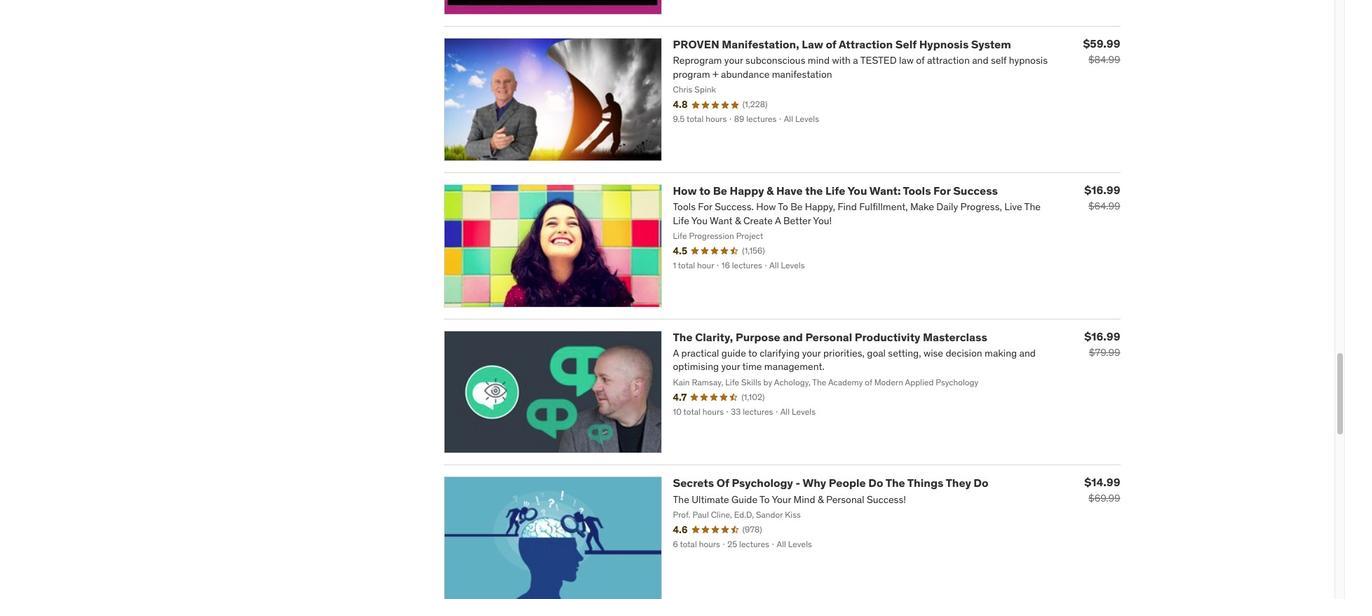 Task type: locate. For each thing, give the bounding box(es) containing it.
for
[[934, 184, 951, 198]]

$16.99 $79.99
[[1085, 329, 1120, 359]]

0 vertical spatial the
[[673, 330, 693, 344]]

$16.99
[[1085, 183, 1120, 197], [1085, 329, 1120, 343]]

1 do from the left
[[868, 476, 883, 491]]

how to be happy & have the life you want: tools for success
[[673, 184, 998, 198]]

$16.99 up $79.99
[[1085, 329, 1120, 343]]

$16.99 for the clarity, purpose and personal productivity masterclass
[[1085, 329, 1120, 343]]

people
[[829, 476, 866, 491]]

$59.99
[[1083, 36, 1120, 50]]

masterclass
[[923, 330, 987, 344]]

$16.99 $64.99
[[1085, 183, 1120, 212]]

0 horizontal spatial the
[[673, 330, 693, 344]]

$84.99
[[1088, 53, 1120, 66]]

be
[[713, 184, 727, 198]]

1 vertical spatial $16.99
[[1085, 329, 1120, 343]]

0 horizontal spatial do
[[868, 476, 883, 491]]

to
[[699, 184, 711, 198]]

how
[[673, 184, 697, 198]]

tools
[[903, 184, 931, 198]]

do right people
[[868, 476, 883, 491]]

self
[[895, 37, 917, 51]]

0 vertical spatial $16.99
[[1085, 183, 1120, 197]]

the clarity, purpose and personal productivity masterclass link
[[673, 330, 987, 344]]

2 $16.99 from the top
[[1085, 329, 1120, 343]]

hypnosis
[[919, 37, 969, 51]]

proven manifestation, law of attraction self hypnosis system link
[[673, 37, 1011, 51]]

the left the clarity,
[[673, 330, 693, 344]]

personal
[[805, 330, 852, 344]]

1 horizontal spatial the
[[886, 476, 905, 491]]

1 horizontal spatial do
[[974, 476, 989, 491]]

$16.99 up $64.99 on the right top
[[1085, 183, 1120, 197]]

the left the things
[[886, 476, 905, 491]]

secrets
[[673, 476, 714, 491]]

of
[[717, 476, 729, 491]]

of
[[826, 37, 837, 51]]

proven
[[673, 37, 719, 51]]

2 do from the left
[[974, 476, 989, 491]]

proven manifestation, law of attraction self hypnosis system
[[673, 37, 1011, 51]]

do right they on the right of the page
[[974, 476, 989, 491]]

have
[[776, 184, 803, 198]]

happy
[[730, 184, 764, 198]]

psychology
[[732, 476, 793, 491]]

you
[[848, 184, 867, 198]]

secrets of psychology - why people do the things they do link
[[673, 476, 989, 491]]

1 $16.99 from the top
[[1085, 183, 1120, 197]]

and
[[783, 330, 803, 344]]

the clarity, purpose and personal productivity masterclass
[[673, 330, 987, 344]]

things
[[907, 476, 944, 491]]

the
[[673, 330, 693, 344], [886, 476, 905, 491]]

do
[[868, 476, 883, 491], [974, 476, 989, 491]]

$59.99 $84.99
[[1083, 36, 1120, 66]]



Task type: describe. For each thing, give the bounding box(es) containing it.
purpose
[[736, 330, 780, 344]]

$16.99 for how to be happy & have the life you want: tools for success
[[1085, 183, 1120, 197]]

productivity
[[855, 330, 921, 344]]

attraction
[[839, 37, 893, 51]]

how to be happy & have the life you want: tools for success link
[[673, 184, 998, 198]]

life
[[826, 184, 845, 198]]

1 vertical spatial the
[[886, 476, 905, 491]]

system
[[971, 37, 1011, 51]]

$14.99
[[1085, 476, 1120, 490]]

$69.99
[[1088, 493, 1120, 505]]

-
[[796, 476, 800, 491]]

$64.99
[[1088, 200, 1120, 212]]

success
[[953, 184, 998, 198]]

secrets of psychology - why people do the things they do
[[673, 476, 989, 491]]

want:
[[869, 184, 901, 198]]

manifestation,
[[722, 37, 799, 51]]

clarity,
[[695, 330, 733, 344]]

$79.99
[[1089, 346, 1120, 359]]

why
[[803, 476, 826, 491]]

the
[[805, 184, 823, 198]]

&
[[767, 184, 774, 198]]

$14.99 $69.99
[[1085, 476, 1120, 505]]

law
[[802, 37, 823, 51]]

they
[[946, 476, 971, 491]]



Task type: vqa. For each thing, say whether or not it's contained in the screenshot.
being
no



